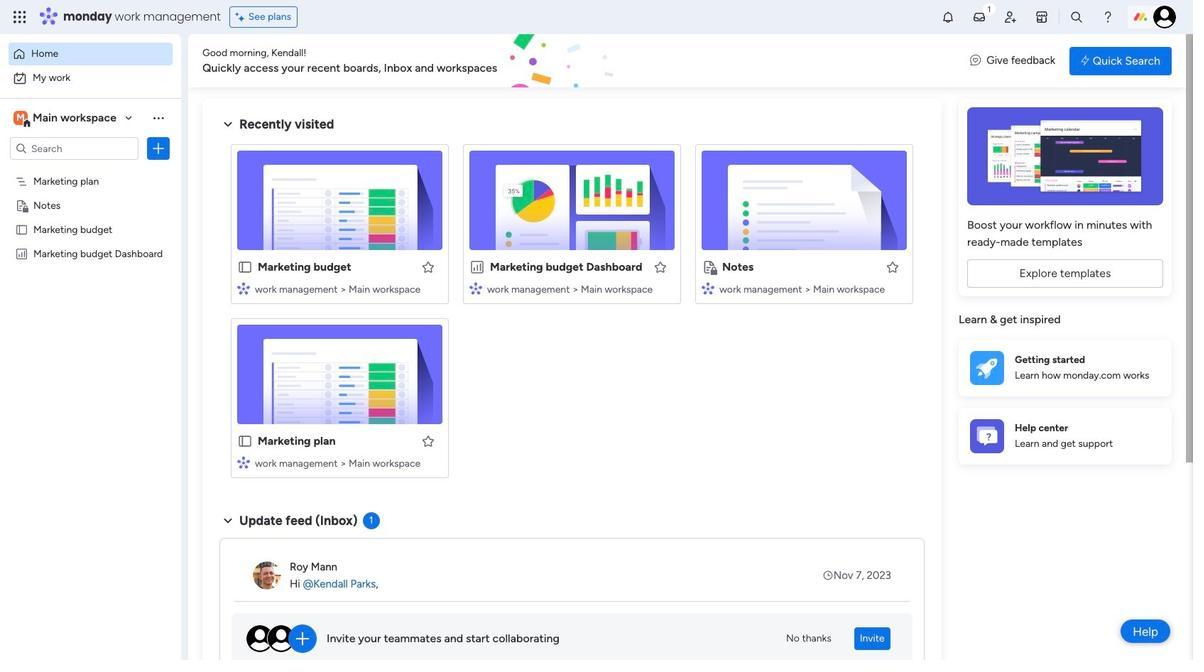 Task type: locate. For each thing, give the bounding box(es) containing it.
0 vertical spatial public board image
[[237, 259, 253, 275]]

private board image
[[15, 198, 28, 212], [702, 259, 718, 275]]

1 public board image from the top
[[237, 259, 253, 275]]

1 horizontal spatial add to favorites image
[[886, 260, 900, 274]]

quick search results list box
[[220, 133, 925, 495]]

search everything image
[[1070, 10, 1084, 24]]

1 horizontal spatial private board image
[[702, 259, 718, 275]]

workspace image
[[14, 110, 28, 126]]

1 vertical spatial add to favorites image
[[421, 434, 436, 448]]

monday marketplace image
[[1035, 10, 1049, 24]]

public dashboard image
[[15, 247, 28, 260], [470, 259, 485, 275]]

help center element
[[959, 408, 1172, 464]]

1 element
[[363, 512, 380, 529]]

roy mann image
[[253, 561, 281, 590]]

1 vertical spatial option
[[9, 67, 173, 90]]

0 horizontal spatial private board image
[[15, 198, 28, 212]]

select product image
[[13, 10, 27, 24]]

add to favorites image
[[421, 260, 436, 274], [886, 260, 900, 274]]

templates image image
[[972, 107, 1160, 205]]

0 horizontal spatial add to favorites image
[[421, 434, 436, 448]]

1 vertical spatial private board image
[[702, 259, 718, 275]]

0 vertical spatial private board image
[[15, 198, 28, 212]]

public board image for 2nd add to favorites icon from the right
[[237, 259, 253, 275]]

workspace selection element
[[14, 109, 119, 128]]

0 horizontal spatial add to favorites image
[[421, 260, 436, 274]]

list box
[[0, 166, 181, 457]]

1 image
[[983, 1, 996, 17]]

private board image inside the quick search results list box
[[702, 259, 718, 275]]

1 vertical spatial public board image
[[237, 433, 253, 449]]

0 vertical spatial add to favorites image
[[654, 260, 668, 274]]

option
[[9, 43, 173, 65], [9, 67, 173, 90], [0, 168, 181, 171]]

2 add to favorites image from the left
[[886, 260, 900, 274]]

0 horizontal spatial public dashboard image
[[15, 247, 28, 260]]

public board image
[[15, 222, 28, 236]]

1 horizontal spatial add to favorites image
[[654, 260, 668, 274]]

close recently visited image
[[220, 116, 237, 133]]

add to favorites image
[[654, 260, 668, 274], [421, 434, 436, 448]]

workspace options image
[[151, 111, 166, 125]]

2 public board image from the top
[[237, 433, 253, 449]]

close update feed (inbox) image
[[220, 512, 237, 529]]

public board image
[[237, 259, 253, 275], [237, 433, 253, 449]]

update feed image
[[973, 10, 987, 24]]



Task type: describe. For each thing, give the bounding box(es) containing it.
see plans image
[[236, 9, 248, 25]]

public board image for add to favorites image to the bottom
[[237, 433, 253, 449]]

help image
[[1101, 10, 1116, 24]]

options image
[[151, 141, 166, 156]]

2 vertical spatial option
[[0, 168, 181, 171]]

getting started element
[[959, 339, 1172, 396]]

v2 bolt switch image
[[1082, 53, 1090, 69]]

1 horizontal spatial public dashboard image
[[470, 259, 485, 275]]

1 add to favorites image from the left
[[421, 260, 436, 274]]

invite members image
[[1004, 10, 1018, 24]]

notifications image
[[941, 10, 956, 24]]

Search in workspace field
[[30, 140, 119, 157]]

0 vertical spatial option
[[9, 43, 173, 65]]

kendall parks image
[[1154, 6, 1177, 28]]

v2 user feedback image
[[971, 53, 981, 69]]



Task type: vqa. For each thing, say whether or not it's contained in the screenshot.
main content
no



